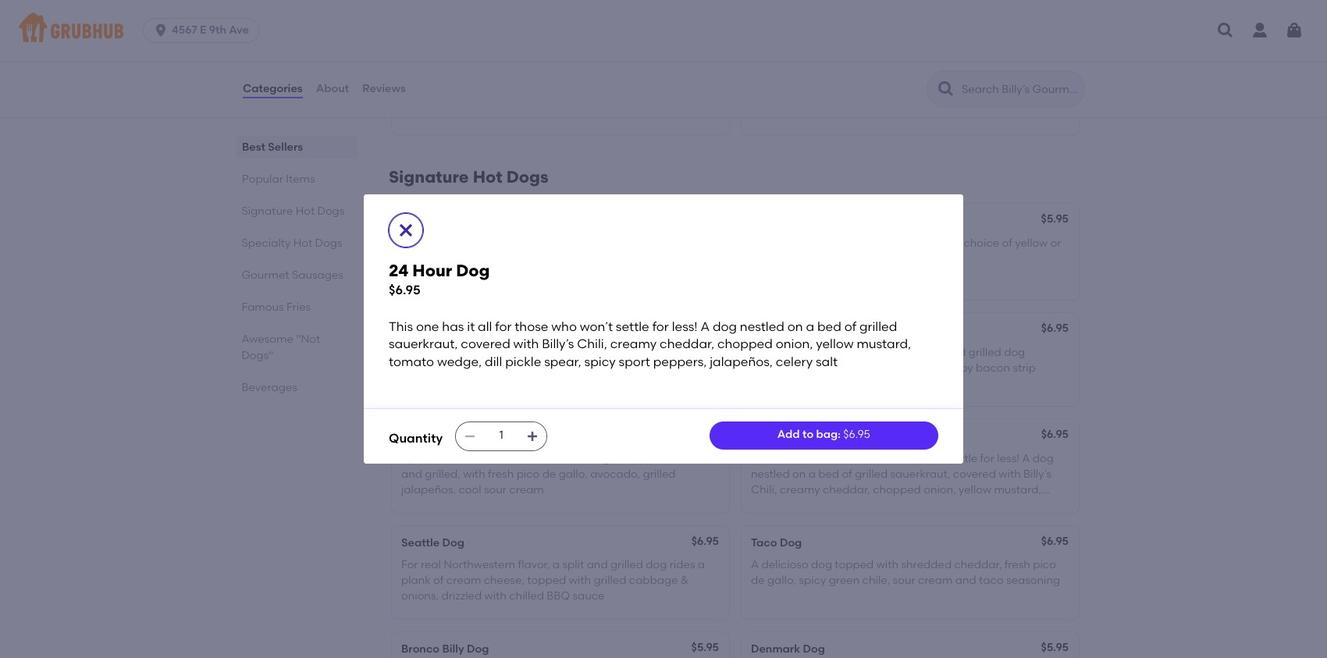 Task type: locate. For each thing, give the bounding box(es) containing it.
0 vertical spatial sauerkraut,
[[389, 337, 458, 352]]

1 vertical spatial sauerkraut,
[[890, 468, 950, 481]]

one,
[[845, 346, 868, 359]]

peppers, up taco
[[981, 499, 1028, 513]]

spear, left is
[[544, 354, 581, 369]]

pickle up chile,
[[852, 499, 884, 513]]

2 cheddar from the left
[[860, 361, 906, 375]]

smothered
[[621, 346, 678, 359]]

peppers,
[[530, 271, 577, 284], [653, 354, 707, 369], [981, 499, 1028, 513]]

& right fries on the left top of the page
[[449, 104, 457, 117]]

grilled inside spicy south-of-the-border flavor! a dog wrapped in bacon and grilled, with fresh pico de gallo, avocado, grilled jalapeños, cool sour cream
[[643, 468, 676, 481]]

wedge, up the taco dog
[[793, 499, 832, 513]]

jalapeños, down texas at the right
[[710, 354, 773, 369]]

Input item quantity number field
[[484, 422, 519, 450]]

0 vertical spatial sour
[[484, 483, 507, 497]]

green inside authentic chicago-style dog slathered in yellow mustard, topped with neon green relish and chopped onion, dill pickle spear, spicy sport peppers, sliced tomato, and a dash of celery salt
[[497, 255, 528, 268]]

spicy down delicioso
[[799, 574, 826, 587]]

authentic chicago-style dog slathered in yellow mustard, topped with neon green relish and chopped onion, dill pickle spear, spicy sport peppers, sliced tomato, and a dash of celery salt
[[401, 239, 704, 300]]

of inside a big bite of east coast flavor! this dog is smothered in billy's chili, and topped with creamy cheddar and chopped onion
[[454, 346, 465, 359]]

salt up a delicioso dog topped with shredded cheddar, fresh pico de gallo, spicy green chile, sour cream and taco seasoning
[[843, 515, 862, 528]]

tomato
[[389, 354, 434, 369], [751, 499, 790, 513]]

cheddar down pardner!
[[860, 361, 906, 375]]

main navigation navigation
[[0, 0, 1327, 61]]

sport up shredded
[[951, 499, 978, 513]]

1 vertical spatial mustard,
[[857, 337, 911, 352]]

0 vertical spatial spear,
[[435, 271, 467, 284]]

a
[[681, 271, 688, 284], [806, 319, 814, 334], [932, 361, 939, 375], [808, 468, 816, 481], [553, 558, 560, 571], [698, 558, 705, 571]]

dog for billy dog
[[426, 217, 448, 230]]

bed down bag:
[[818, 468, 839, 481]]

wedge,
[[437, 354, 482, 369], [793, 499, 832, 513]]

chili, down bite on the left bottom of page
[[432, 361, 458, 375]]

Search Billy's Gourmet Hot Dogs search field
[[960, 82, 1080, 97]]

fresh inside spicy south-of-the-border flavor! a dog wrapped in bacon and grilled, with fresh pico de gallo, avocado, grilled jalapeños, cool sour cream
[[488, 468, 514, 481]]

has
[[442, 319, 464, 334], [797, 452, 816, 465]]

0 vertical spatial celery
[[443, 287, 475, 300]]

dog inside a delicioso dog topped with shredded cheddar, fresh pico de gallo, spicy green chile, sour cream and taco seasoning
[[811, 558, 832, 571]]

rides
[[670, 558, 695, 571]]

svg image
[[1285, 21, 1304, 40], [153, 23, 169, 38], [464, 430, 476, 442], [526, 430, 539, 442]]

4567 e 9th ave
[[172, 23, 249, 37]]

de inside a delicioso dog topped with shredded cheddar, fresh pico de gallo, spicy green chile, sour cream and taco seasoning
[[751, 574, 765, 587]]

brown
[[751, 252, 784, 265]]

cheddar, up taco
[[954, 558, 1002, 571]]

fresh up seasoning
[[1004, 558, 1030, 571]]

cream up the drizzled
[[446, 574, 481, 587]]

a delicioso dog topped with shredded cheddar, fresh pico de gallo, spicy green chile, sour cream and taco seasoning
[[751, 558, 1060, 587]]

grilled down wrapped
[[643, 468, 676, 481]]

0 horizontal spatial who
[[551, 319, 577, 334]]

dog for seattle dog
[[442, 536, 464, 549]]

signature hot dogs up specialty hot dogs
[[242, 205, 345, 218]]

and down slathered at the top of page
[[561, 255, 582, 268]]

0 vertical spatial hour
[[412, 261, 452, 281]]

dogs"
[[242, 349, 274, 362]]

pico
[[516, 468, 540, 481], [1033, 558, 1056, 571]]

2 horizontal spatial billy's
[[1023, 468, 1051, 481]]

0 horizontal spatial has
[[442, 319, 464, 334]]

billy's
[[542, 337, 574, 352], [401, 361, 429, 375], [1023, 468, 1051, 481]]

1 horizontal spatial has
[[797, 452, 816, 465]]

0 vertical spatial pickle
[[401, 271, 433, 284]]

reviews
[[362, 82, 406, 95]]

pico inside spicy south-of-the-border flavor! a dog wrapped in bacon and grilled, with fresh pico de gallo, avocado, grilled jalapeños, cool sour cream
[[516, 468, 540, 481]]

with inside a delicioso dog topped with shredded cheddar, fresh pico de gallo, spicy green chile, sour cream and taco seasoning
[[876, 558, 899, 571]]

onion, inside authentic chicago-style dog slathered in yellow mustard, topped with neon green relish and chopped onion, dill pickle spear, spicy sport peppers, sliced tomato, and a dash of celery salt
[[635, 255, 668, 268]]

& inside 'for real northwestern flavor, a split and grilled dog rides a plank of cream cheese, topped with grilled cabbage & onions, drizzled with chilled bbq sauce'
[[681, 574, 689, 587]]

0 horizontal spatial signature hot dogs
[[242, 205, 345, 218]]

onion
[[460, 104, 490, 117], [452, 377, 482, 391]]

gallo, left avocado,
[[559, 468, 588, 481]]

bacon down $7.95
[[675, 452, 710, 465]]

2 horizontal spatial cream
[[918, 574, 953, 587]]

signature up best seller
[[389, 167, 469, 187]]

dill
[[670, 255, 685, 268], [485, 354, 502, 369], [835, 499, 850, 513]]

you
[[788, 236, 807, 249]]

0 vertical spatial jalapeños,
[[710, 354, 773, 369]]

cheddar, inside a delicioso dog topped with shredded cheddar, fresh pico de gallo, spicy green chile, sour cream and taco seasoning
[[954, 558, 1002, 571]]

those
[[515, 319, 548, 334], [860, 452, 890, 465]]

signature
[[389, 167, 469, 187], [242, 205, 293, 218]]

texas
[[751, 323, 781, 337]]

topped inside 'for real northwestern flavor, a split and grilled dog rides a plank of cream cheese, topped with grilled cabbage & onions, drizzled with chilled bbq sauce'
[[527, 574, 566, 587]]

& down rides
[[681, 574, 689, 587]]

2 vertical spatial in
[[663, 452, 673, 465]]

1 vertical spatial less!
[[997, 452, 1019, 465]]

0 horizontal spatial won't
[[580, 319, 613, 334]]

spear,
[[435, 271, 467, 284], [544, 354, 581, 369], [886, 499, 918, 513]]

svg image
[[1216, 21, 1235, 40], [397, 221, 415, 240]]

onions,
[[401, 590, 439, 603]]

billy up authentic on the left top of the page
[[401, 217, 423, 230]]

$5.95 for frings
[[1041, 80, 1069, 93]]

1 vertical spatial all
[[828, 452, 841, 465]]

spicy inside authentic chicago-style dog slathered in yellow mustard, topped with neon green relish and chopped onion, dill pickle spear, spicy sport peppers, sliced tomato, and a dash of celery salt
[[470, 271, 497, 284]]

and right split
[[587, 558, 608, 571]]

and down east
[[461, 361, 482, 375]]

onion inside a big bite of east coast flavor! this dog is smothered in billy's chili, and topped with creamy cheddar and chopped onion
[[452, 377, 482, 391]]

1 vertical spatial 24
[[751, 430, 764, 443]]

dog for coney dog
[[438, 323, 461, 337]]

0 vertical spatial peppers,
[[530, 271, 577, 284]]

sour inside a delicioso dog topped with shredded cheddar, fresh pico de gallo, spicy green chile, sour cream and taco seasoning
[[893, 574, 915, 587]]

0 vertical spatial won't
[[580, 319, 613, 334]]

hour down authentic on the left top of the page
[[412, 261, 452, 281]]

jalapeños, up the taco dog
[[751, 515, 806, 528]]

for
[[401, 558, 418, 571]]

onion down east
[[452, 377, 482, 391]]

2 horizontal spatial this
[[751, 452, 772, 465]]

$5.95 inside button
[[1041, 80, 1069, 93]]

has up bite on the left bottom of page
[[442, 319, 464, 334]]

0 vertical spatial those
[[515, 319, 548, 334]]

0 vertical spatial svg image
[[1216, 21, 1235, 40]]

a inside spicy south-of-the-border flavor! a dog wrapped in bacon and grilled, with fresh pico de gallo, avocado, grilled jalapeños, cool sour cream
[[578, 452, 586, 465]]

0 horizontal spatial &
[[449, 104, 457, 117]]

grilled up sauce
[[594, 574, 626, 587]]

onion, up shredded
[[924, 483, 956, 497]]

with
[[443, 255, 465, 268], [513, 337, 539, 352], [526, 361, 548, 375], [793, 361, 815, 375], [463, 468, 485, 481], [999, 468, 1021, 481], [876, 558, 899, 571], [569, 574, 591, 587], [484, 590, 507, 603]]

1 horizontal spatial less!
[[997, 452, 1019, 465]]

chopped inside a big bite of east coast flavor! this dog is smothered in billy's chili, and topped with creamy cheddar and chopped onion
[[401, 377, 449, 391]]

0 vertical spatial green
[[497, 255, 528, 268]]

hot down items
[[296, 205, 315, 218]]

heart
[[844, 236, 872, 249]]

1 horizontal spatial cheddar
[[860, 361, 906, 375]]

dog inside 24 hour dog $6.95
[[456, 261, 490, 281]]

add
[[777, 428, 800, 441]]

$6.95 inside 24 hour dog $6.95
[[389, 283, 420, 298]]

sellers
[[268, 141, 303, 154]]

gourmet
[[242, 269, 290, 282]]

1 vertical spatial gallo,
[[767, 574, 796, 587]]

and down split
[[908, 361, 929, 375]]

de inside spicy south-of-the-border flavor! a dog wrapped in bacon and grilled, with fresh pico de gallo, avocado, grilled jalapeños, cool sour cream
[[542, 468, 556, 481]]

1 cheddar from the left
[[594, 361, 639, 375]]

onion,
[[635, 255, 668, 268], [776, 337, 813, 352], [924, 483, 956, 497]]

new
[[888, 236, 912, 249]]

1 vertical spatial one
[[775, 452, 795, 465]]

hour left bag:
[[766, 430, 792, 443]]

those up coast
[[515, 319, 548, 334]]

de left avocado,
[[542, 468, 556, 481]]

and inside "taking you to the heart of new york,with choice of yellow or brown mustard and grilled sauerkraut"
[[834, 252, 855, 265]]

1 vertical spatial dill
[[485, 354, 502, 369]]

a
[[701, 319, 710, 334], [401, 346, 409, 359], [578, 452, 586, 465], [1022, 452, 1030, 465], [751, 558, 759, 571]]

sport inside authentic chicago-style dog slathered in yellow mustard, topped with neon green relish and chopped onion, dill pickle spear, spicy sport peppers, sliced tomato, and a dash of celery salt
[[500, 271, 527, 284]]

hour for 24 hour dog $6.95
[[412, 261, 452, 281]]

signature hot dogs
[[389, 167, 549, 187], [242, 205, 345, 218]]

salt right up
[[816, 354, 838, 369]]

a inside a delicioso dog topped with shredded cheddar, fresh pico de gallo, spicy green chile, sour cream and taco seasoning
[[751, 558, 759, 571]]

0 vertical spatial flavor!
[[527, 346, 560, 359]]

1 vertical spatial signature
[[242, 205, 293, 218]]

1 horizontal spatial svg image
[[1216, 21, 1235, 40]]

and down the
[[834, 252, 855, 265]]

0 vertical spatial gallo,
[[559, 468, 588, 481]]

dog
[[533, 239, 554, 253], [713, 319, 737, 334], [586, 346, 608, 359], [1004, 346, 1025, 359], [589, 452, 610, 465], [1033, 452, 1054, 465], [646, 558, 667, 571], [811, 558, 832, 571]]

of inside authentic chicago-style dog slathered in yellow mustard, topped with neon green relish and chopped onion, dill pickle spear, spicy sport peppers, sliced tomato, and a dash of celery salt
[[430, 287, 441, 300]]

topped up chile,
[[835, 558, 874, 571]]

dog inside authentic chicago-style dog slathered in yellow mustard, topped with neon green relish and chopped onion, dill pickle spear, spicy sport peppers, sliced tomato, and a dash of celery salt
[[533, 239, 554, 253]]

"not
[[296, 333, 321, 346]]

pickle
[[401, 271, 433, 284], [505, 354, 541, 369], [852, 499, 884, 513]]

cream inside a delicioso dog topped with shredded cheddar, fresh pico de gallo, spicy green chile, sour cream and taco seasoning
[[918, 574, 953, 587]]

hour for 24 hour dog
[[766, 430, 792, 443]]

peppers, down the relish
[[530, 271, 577, 284]]

green down style
[[497, 255, 528, 268]]

in right smothered
[[681, 346, 690, 359]]

0 horizontal spatial tomato
[[389, 354, 434, 369]]

the
[[824, 236, 841, 249]]

24 up dash
[[389, 261, 408, 281]]

york,with
[[914, 236, 961, 249]]

mustard, inside authentic chicago-style dog slathered in yellow mustard, topped with neon green relish and chopped onion, dill pickle spear, spicy sport peppers, sliced tomato, and a dash of celery salt
[[656, 239, 704, 253]]

a inside a big bite of east coast flavor! this dog is smothered in billy's chili, and topped with creamy cheddar and chopped onion
[[401, 346, 409, 359]]

this inside a big bite of east coast flavor! this dog is smothered in billy's chili, and topped with creamy cheddar and chopped onion
[[563, 346, 584, 359]]

hour inside 24 hour dog $6.95
[[412, 261, 452, 281]]

tomato up the taco dog
[[751, 499, 790, 513]]

1 horizontal spatial bacon
[[976, 361, 1010, 375]]

24 left add
[[751, 430, 764, 443]]

a down split
[[932, 361, 939, 375]]

0 vertical spatial covered
[[461, 337, 510, 352]]

a inside authentic chicago-style dog slathered in yellow mustard, topped with neon green relish and chopped onion, dill pickle spear, spicy sport peppers, sliced tomato, and a dash of celery salt
[[681, 271, 688, 284]]

1 horizontal spatial pico
[[1033, 558, 1056, 571]]

chilled
[[509, 590, 544, 603]]

1 vertical spatial on
[[792, 468, 806, 481]]

0 horizontal spatial sauerkraut,
[[389, 337, 458, 352]]

cream down shredded
[[918, 574, 953, 587]]

cheddar down is
[[594, 361, 639, 375]]

2 vertical spatial chili,
[[751, 483, 777, 497]]

1 horizontal spatial wedge,
[[793, 499, 832, 513]]

dogs up style
[[506, 167, 549, 187]]

green
[[497, 255, 528, 268], [829, 574, 860, 587]]

hot up gourmet sausages
[[294, 237, 313, 250]]

2 vertical spatial cheddar,
[[954, 558, 1002, 571]]

1 vertical spatial covered
[[953, 468, 996, 481]]

e
[[200, 23, 206, 37]]

saddle
[[751, 346, 788, 359]]

0 vertical spatial hot
[[473, 167, 502, 187]]

0 horizontal spatial cream
[[446, 574, 481, 587]]

sport right is
[[619, 354, 650, 369]]

neon
[[468, 255, 494, 268]]

and
[[834, 252, 855, 265], [561, 255, 582, 268], [657, 271, 678, 284], [945, 346, 966, 359], [461, 361, 482, 375], [642, 361, 663, 375], [908, 361, 929, 375], [401, 468, 422, 481], [587, 558, 608, 571], [955, 574, 976, 587]]

of right dash
[[430, 287, 441, 300]]

0 horizontal spatial sour
[[484, 483, 507, 497]]

billy for billy dog
[[401, 217, 423, 230]]

0 vertical spatial mustard,
[[656, 239, 704, 253]]

svg image inside main navigation navigation
[[1216, 21, 1235, 40]]

1 vertical spatial pico
[[1033, 558, 1056, 571]]

24
[[389, 261, 408, 281], [751, 430, 764, 443]]

signature hot dogs up seller
[[389, 167, 549, 187]]

jalapeños, down grilled,
[[401, 483, 456, 497]]

all up east
[[478, 319, 492, 334]]

$6.95 for a big bite of east coast flavor! this dog is smothered in billy's chili, and topped with creamy cheddar and chopped onion
[[691, 322, 719, 335]]

topped up bbq
[[527, 574, 566, 587]]

taco dog
[[751, 536, 802, 549]]

best
[[242, 141, 265, 154], [411, 198, 431, 209]]

grilled up pardner!
[[859, 319, 897, 334]]

0 vertical spatial onion
[[460, 104, 490, 117]]

pico up seasoning
[[1033, 558, 1056, 571]]

1 vertical spatial nestled
[[751, 468, 790, 481]]

24 inside 24 hour dog $6.95
[[389, 261, 408, 281]]

dog for denmark dog
[[803, 642, 825, 655]]

0 horizontal spatial settle
[[616, 319, 649, 334]]

billy
[[401, 104, 422, 117], [401, 217, 423, 230], [442, 642, 464, 655]]

0 vertical spatial salt
[[478, 287, 497, 300]]

$5.95
[[1041, 80, 1069, 93], [1041, 213, 1069, 226], [691, 641, 719, 654], [1041, 641, 1069, 654]]

2 horizontal spatial in
[[681, 346, 690, 359]]

celery up delicioso
[[808, 515, 840, 528]]

one up big
[[416, 319, 439, 334]]

1 vertical spatial bacon
[[675, 452, 710, 465]]

cream down 'border'
[[509, 483, 544, 497]]

cabbage
[[629, 574, 678, 587]]

hot down the rings.
[[473, 167, 502, 187]]

on up up
[[788, 319, 803, 334]]

pickle up dash
[[401, 271, 433, 284]]

strip
[[1013, 361, 1036, 375]]

1 vertical spatial onion
[[452, 377, 482, 391]]

and down spicy
[[401, 468, 422, 481]]

of
[[875, 236, 885, 249], [1002, 236, 1012, 249], [430, 287, 441, 300], [844, 319, 856, 334], [454, 346, 465, 359], [842, 468, 852, 481], [433, 574, 444, 587]]

green left chile,
[[829, 574, 860, 587]]

0 vertical spatial dill
[[670, 255, 685, 268]]

de down delicioso
[[751, 574, 765, 587]]

bacon left strip
[[976, 361, 1010, 375]]

seattle
[[401, 536, 440, 549]]

grilled down the heart
[[858, 252, 891, 265]]

creamy inside saddle up for this one, pardner! split and grilled dog topped with creamy cheddar and a crispy bacon strip
[[817, 361, 858, 375]]

of up one,
[[844, 319, 856, 334]]

for
[[495, 319, 512, 334], [652, 319, 669, 334], [807, 346, 822, 359], [843, 452, 858, 465], [980, 452, 995, 465]]

dogs up specialty hot dogs
[[318, 205, 345, 218]]

0 horizontal spatial all
[[478, 319, 492, 334]]

this left is
[[563, 346, 584, 359]]

1 vertical spatial pickle
[[505, 354, 541, 369]]

jalapeños,
[[710, 354, 773, 369], [401, 483, 456, 497], [751, 515, 806, 528]]

svg image inside the 4567 e 9th ave button
[[153, 23, 169, 38]]

1 vertical spatial signature hot dogs
[[242, 205, 345, 218]]

sour
[[484, 483, 507, 497], [893, 574, 915, 587]]

gallo, down delicioso
[[767, 574, 796, 587]]

1 horizontal spatial &
[[681, 574, 689, 587]]

pickle right east
[[505, 354, 541, 369]]

mustard,
[[656, 239, 704, 253], [857, 337, 911, 352], [994, 483, 1041, 497]]

onion, up tomato,
[[635, 255, 668, 268]]

0 horizontal spatial billy's
[[401, 361, 429, 375]]

0 horizontal spatial this
[[389, 319, 413, 334]]

of down add to bag: $6.95
[[842, 468, 852, 481]]

frings
[[401, 82, 434, 95]]

cheddar, right is
[[660, 337, 714, 352]]

0 vertical spatial this one has it all for those who won't settle for less! a dog nestled on a bed of grilled sauerkraut, covered with billy's chili, creamy cheddar, chopped onion, yellow mustard, tomato wedge, dill pickle spear, spicy sport peppers, jalapeños, celery salt
[[389, 319, 914, 369]]

chili, up taco
[[751, 483, 777, 497]]

1 vertical spatial billy's
[[401, 361, 429, 375]]

2 vertical spatial spear,
[[886, 499, 918, 513]]

creamy inside a big bite of east coast flavor! this dog is smothered in billy's chili, and topped with creamy cheddar and chopped onion
[[551, 361, 591, 375]]

2 vertical spatial billy
[[442, 642, 464, 655]]

1 horizontal spatial salt
[[816, 354, 838, 369]]

chili,
[[577, 337, 607, 352], [432, 361, 458, 375], [751, 483, 777, 497]]

onion left the rings.
[[460, 104, 490, 117]]

cheddar,
[[660, 337, 714, 352], [823, 483, 870, 497], [954, 558, 1002, 571]]

0 horizontal spatial dill
[[485, 354, 502, 369]]

topped
[[401, 255, 440, 268], [484, 361, 523, 375], [751, 361, 790, 375], [835, 558, 874, 571], [527, 574, 566, 587]]

east
[[468, 346, 490, 359]]

1 horizontal spatial billy's
[[542, 337, 574, 352]]

dog inside spicy south-of-the-border flavor! a dog wrapped in bacon and grilled, with fresh pico de gallo, avocado, grilled jalapeños, cool sour cream
[[589, 452, 610, 465]]

one down 24 hour dog
[[775, 452, 795, 465]]

reviews button
[[361, 61, 407, 117]]

de
[[542, 468, 556, 481], [751, 574, 765, 587]]

0 horizontal spatial pico
[[516, 468, 540, 481]]

1 vertical spatial salt
[[816, 354, 838, 369]]

24 for 24 hour dog
[[751, 430, 764, 443]]

specialty hot dogs
[[242, 237, 343, 250]]

topped inside saddle up for this one, pardner! split and grilled dog topped with creamy cheddar and a crispy bacon strip
[[751, 361, 790, 375]]

topped inside a big bite of east coast flavor! this dog is smothered in billy's chili, and topped with creamy cheddar and chopped onion
[[484, 361, 523, 375]]

this down 24 hour dog
[[751, 452, 772, 465]]

2 vertical spatial jalapeños,
[[751, 515, 806, 528]]

1 vertical spatial settle
[[948, 452, 978, 465]]

billy right bronco
[[442, 642, 464, 655]]

topped down authentic on the left top of the page
[[401, 255, 440, 268]]

bed
[[817, 319, 841, 334], [818, 468, 839, 481]]

coast
[[493, 346, 525, 359]]

dog for taco dog
[[780, 536, 802, 549]]

0 horizontal spatial hour
[[412, 261, 452, 281]]

and left taco
[[955, 574, 976, 587]]

cheddar
[[594, 361, 639, 375], [860, 361, 906, 375]]

gallo,
[[559, 468, 588, 481], [767, 574, 796, 587]]

0 vertical spatial in
[[609, 239, 618, 253]]

billy down the "frings"
[[401, 104, 422, 117]]

1 vertical spatial this one has it all for those who won't settle for less! a dog nestled on a bed of grilled sauerkraut, covered with billy's chili, creamy cheddar, chopped onion, yellow mustard, tomato wedge, dill pickle spear, spicy sport peppers, jalapeños, celery salt
[[751, 452, 1054, 528]]

celery down neon
[[443, 287, 475, 300]]

0 vertical spatial has
[[442, 319, 464, 334]]

$6.95 for saddle up for this one, pardner! split and grilled dog topped with creamy cheddar and a crispy bacon strip
[[1041, 322, 1069, 335]]

1 horizontal spatial sauerkraut,
[[890, 468, 950, 481]]

it up east
[[467, 319, 475, 334]]

peppers, right is
[[653, 354, 707, 369]]

0 vertical spatial settle
[[616, 319, 649, 334]]

fresh down the-
[[488, 468, 514, 481]]

2 horizontal spatial pickle
[[852, 499, 884, 513]]

of down real
[[433, 574, 444, 587]]

sliced
[[579, 271, 610, 284]]

$6.95 for a delicioso dog topped with shredded cheddar, fresh pico de gallo, spicy green chile, sour cream and taco seasoning
[[1041, 534, 1069, 548]]

sauerkraut
[[893, 252, 950, 265]]

flavor!
[[527, 346, 560, 359], [543, 452, 576, 465]]

the-
[[483, 452, 505, 465]]

who
[[551, 319, 577, 334], [892, 452, 915, 465]]

0 horizontal spatial spear,
[[435, 271, 467, 284]]

0 vertical spatial tomato
[[389, 354, 434, 369]]

1 horizontal spatial best
[[411, 198, 431, 209]]

1 vertical spatial fresh
[[1004, 558, 1030, 571]]

$5.95 for best seller
[[1041, 213, 1069, 226]]



Task type: describe. For each thing, give the bounding box(es) containing it.
taco
[[751, 536, 777, 549]]

1 horizontal spatial mustard,
[[857, 337, 911, 352]]

with inside saddle up for this one, pardner! split and grilled dog topped with creamy cheddar and a crispy bacon strip
[[793, 361, 815, 375]]

1 horizontal spatial settle
[[948, 452, 978, 465]]

2 vertical spatial pickle
[[852, 499, 884, 513]]

is
[[610, 346, 618, 359]]

real
[[421, 558, 441, 571]]

crispy
[[942, 361, 973, 375]]

and inside spicy south-of-the-border flavor! a dog wrapped in bacon and grilled, with fresh pico de gallo, avocado, grilled jalapeños, cool sour cream
[[401, 468, 422, 481]]

south-
[[432, 452, 468, 465]]

cream inside 'for real northwestern flavor, a split and grilled dog rides a plank of cream cheese, topped with grilled cabbage & onions, drizzled with chilled bbq sauce'
[[446, 574, 481, 587]]

topped inside authentic chicago-style dog slathered in yellow mustard, topped with neon green relish and chopped onion, dill pickle spear, spicy sport peppers, sliced tomato, and a dash of celery salt
[[401, 255, 440, 268]]

$5.95 for bronco billy dog
[[1041, 641, 1069, 654]]

border
[[505, 452, 540, 465]]

green inside a delicioso dog topped with shredded cheddar, fresh pico de gallo, spicy green chile, sour cream and taco seasoning
[[829, 574, 860, 587]]

bronco
[[401, 642, 440, 655]]

24 for 24 hour dog $6.95
[[389, 261, 408, 281]]

awesome
[[242, 333, 294, 346]]

1 vertical spatial dogs
[[318, 205, 345, 218]]

bacon inside spicy south-of-the-border flavor! a dog wrapped in bacon and grilled, with fresh pico de gallo, avocado, grilled jalapeños, cool sour cream
[[675, 452, 710, 465]]

spicy left smothered
[[584, 354, 616, 369]]

0 horizontal spatial covered
[[461, 337, 510, 352]]

0 vertical spatial dogs
[[506, 167, 549, 187]]

and right tomato,
[[657, 271, 678, 284]]

1 vertical spatial peppers,
[[653, 354, 707, 369]]

celery inside authentic chicago-style dog slathered in yellow mustard, topped with neon green relish and chopped onion, dill pickle spear, spicy sport peppers, sliced tomato, and a dash of celery salt
[[443, 287, 475, 300]]

2 vertical spatial dogs
[[315, 237, 343, 250]]

to inside "taking you to the heart of new york,with choice of yellow or brown mustard and grilled sauerkraut"
[[810, 236, 821, 249]]

tijuana
[[401, 430, 441, 443]]

best for best seller
[[411, 198, 431, 209]]

pickle inside authentic chicago-style dog slathered in yellow mustard, topped with neon green relish and chopped onion, dill pickle spear, spicy sport peppers, sliced tomato, and a dash of celery salt
[[401, 271, 433, 284]]

pardner!
[[871, 346, 917, 359]]

bbq
[[547, 590, 570, 603]]

beverages
[[242, 381, 298, 394]]

a inside saddle up for this one, pardner! split and grilled dog topped with creamy cheddar and a crispy bacon strip
[[932, 361, 939, 375]]

9th
[[209, 23, 226, 37]]

drizzled
[[441, 590, 482, 603]]

spicy up shredded
[[921, 499, 948, 513]]

dog inside 'for real northwestern flavor, a split and grilled dog rides a plank of cream cheese, topped with grilled cabbage & onions, drizzled with chilled bbq sauce'
[[646, 558, 667, 571]]

sausages
[[292, 269, 344, 282]]

1 vertical spatial onion,
[[776, 337, 813, 352]]

yellow inside "taking you to the heart of new york,with choice of yellow or brown mustard and grilled sauerkraut"
[[1015, 236, 1048, 249]]

categories
[[243, 82, 303, 95]]

chopped inside authentic chicago-style dog slathered in yellow mustard, topped with neon green relish and chopped onion, dill pickle spear, spicy sport peppers, sliced tomato, and a dash of celery salt
[[584, 255, 632, 268]]

2 vertical spatial hot
[[294, 237, 313, 250]]

sour inside spicy south-of-the-border flavor! a dog wrapped in bacon and grilled, with fresh pico de gallo, avocado, grilled jalapeños, cool sour cream
[[484, 483, 507, 497]]

0 horizontal spatial cheddar,
[[660, 337, 714, 352]]

northwestern
[[444, 558, 515, 571]]

popular
[[242, 173, 283, 186]]

dill inside authentic chicago-style dog slathered in yellow mustard, topped with neon green relish and chopped onion, dill pickle spear, spicy sport peppers, sliced tomato, and a dash of celery salt
[[670, 255, 685, 268]]

grilled down add to bag: $6.95
[[855, 468, 888, 481]]

coney
[[401, 323, 436, 337]]

2 vertical spatial celery
[[808, 515, 840, 528]]

best seller
[[411, 198, 458, 209]]

billy for billy fries & onion rings.
[[401, 104, 422, 117]]

2 horizontal spatial mustard,
[[994, 483, 1041, 497]]

taco
[[979, 574, 1004, 587]]

0 vertical spatial one
[[416, 319, 439, 334]]

texas tommy
[[751, 323, 822, 337]]

gallo, inside a delicioso dog topped with shredded cheddar, fresh pico de gallo, spicy green chile, sour cream and taco seasoning
[[767, 574, 796, 587]]

sauce
[[572, 590, 605, 603]]

2 horizontal spatial onion,
[[924, 483, 956, 497]]

a right texas at the right
[[806, 319, 814, 334]]

in inside authentic chicago-style dog slathered in yellow mustard, topped with neon green relish and chopped onion, dill pickle spear, spicy sport peppers, sliced tomato, and a dash of celery salt
[[609, 239, 618, 253]]

1 vertical spatial tomato
[[751, 499, 790, 513]]

0 vertical spatial on
[[788, 319, 803, 334]]

flavor! inside a big bite of east coast flavor! this dog is smothered in billy's chili, and topped with creamy cheddar and chopped onion
[[527, 346, 560, 359]]

cheddar inside saddle up for this one, pardner! split and grilled dog topped with creamy cheddar and a crispy bacon strip
[[860, 361, 906, 375]]

coney dog
[[401, 323, 461, 337]]

$6.95 for this one has it all for those who won't settle for less! a dog nestled on a bed of grilled sauerkraut, covered with billy's chili, creamy cheddar, chopped onion, yellow mustard, tomato wedge, dill pickle spear, spicy sport peppers, jalapeños, celery salt
[[1041, 428, 1069, 441]]

fresh inside a delicioso dog topped with shredded cheddar, fresh pico de gallo, spicy green chile, sour cream and taco seasoning
[[1004, 558, 1030, 571]]

authentic
[[401, 239, 453, 253]]

with inside a big bite of east coast flavor! this dog is smothered in billy's chili, and topped with creamy cheddar and chopped onion
[[526, 361, 548, 375]]

1 horizontal spatial it
[[819, 452, 826, 465]]

spicy south-of-the-border flavor! a dog wrapped in bacon and grilled, with fresh pico de gallo, avocado, grilled jalapeños, cool sour cream
[[401, 452, 710, 497]]

spicy
[[401, 452, 430, 465]]

$7.95
[[693, 428, 719, 441]]

with inside authentic chicago-style dog slathered in yellow mustard, topped with neon green relish and chopped onion, dill pickle spear, spicy sport peppers, sliced tomato, and a dash of celery salt
[[443, 255, 465, 268]]

tomato,
[[613, 271, 655, 284]]

dog inside a big bite of east coast flavor! this dog is smothered in billy's chili, and topped with creamy cheddar and chopped onion
[[586, 346, 608, 359]]

bacon inside saddle up for this one, pardner! split and grilled dog topped with creamy cheddar and a crispy bacon strip
[[976, 361, 1010, 375]]

specialty
[[242, 237, 291, 250]]

chile,
[[862, 574, 890, 587]]

gallo, inside spicy south-of-the-border flavor! a dog wrapped in bacon and grilled, with fresh pico de gallo, avocado, grilled jalapeños, cool sour cream
[[559, 468, 588, 481]]

0 vertical spatial nestled
[[740, 319, 785, 334]]

seller
[[433, 198, 458, 209]]

2 vertical spatial salt
[[843, 515, 862, 528]]

0 horizontal spatial those
[[515, 319, 548, 334]]

1 horizontal spatial signature hot dogs
[[389, 167, 549, 187]]

2 vertical spatial sport
[[951, 499, 978, 513]]

with inside spicy south-of-the-border flavor! a dog wrapped in bacon and grilled, with fresh pico de gallo, avocado, grilled jalapeños, cool sour cream
[[463, 468, 485, 481]]

a down add to bag: $6.95
[[808, 468, 816, 481]]

famous fries
[[242, 301, 311, 314]]

1 vertical spatial hot
[[296, 205, 315, 218]]

1 vertical spatial to
[[802, 428, 814, 441]]

search icon image
[[937, 80, 955, 98]]

chili, inside a big bite of east coast flavor! this dog is smothered in billy's chili, and topped with creamy cheddar and chopped onion
[[432, 361, 458, 375]]

1 horizontal spatial all
[[828, 452, 841, 465]]

billy dog
[[401, 217, 448, 230]]

2 horizontal spatial spear,
[[886, 499, 918, 513]]

4567 e 9th ave button
[[143, 18, 265, 43]]

billy's inside a big bite of east coast flavor! this dog is smothered in billy's chili, and topped with creamy cheddar and chopped onion
[[401, 361, 429, 375]]

and inside a delicioso dog topped with shredded cheddar, fresh pico de gallo, spicy green chile, sour cream and taco seasoning
[[955, 574, 976, 587]]

a big bite of east coast flavor! this dog is smothered in billy's chili, and topped with creamy cheddar and chopped onion
[[401, 346, 690, 391]]

best sellers
[[242, 141, 303, 154]]

1 vertical spatial svg image
[[397, 221, 415, 240]]

or
[[1050, 236, 1061, 249]]

denmark dog
[[751, 642, 825, 655]]

salt inside authentic chicago-style dog slathered in yellow mustard, topped with neon green relish and chopped onion, dill pickle spear, spicy sport peppers, sliced tomato, and a dash of celery salt
[[478, 287, 497, 300]]

seasoning
[[1006, 574, 1060, 587]]

1 vertical spatial won't
[[917, 452, 946, 465]]

yellow inside authentic chicago-style dog slathered in yellow mustard, topped with neon green relish and chopped onion, dill pickle spear, spicy sport peppers, sliced tomato, and a dash of celery salt
[[621, 239, 654, 253]]

for inside saddle up for this one, pardner! split and grilled dog topped with creamy cheddar and a crispy bacon strip
[[807, 346, 822, 359]]

2 vertical spatial billy's
[[1023, 468, 1051, 481]]

grilled inside saddle up for this one, pardner! split and grilled dog topped with creamy cheddar and a crispy bacon strip
[[969, 346, 1001, 359]]

1 horizontal spatial pickle
[[505, 354, 541, 369]]

for real northwestern flavor, a split and grilled dog rides a plank of cream cheese, topped with grilled cabbage & onions, drizzled with chilled bbq sauce
[[401, 558, 705, 603]]

1 vertical spatial celery
[[776, 354, 813, 369]]

a right rides
[[698, 558, 705, 571]]

cheddar inside a big bite of east coast flavor! this dog is smothered in billy's chili, and topped with creamy cheddar and chopped onion
[[594, 361, 639, 375]]

taking
[[751, 236, 786, 249]]

categories button
[[242, 61, 303, 117]]

choice
[[964, 236, 999, 249]]

peppers, inside authentic chicago-style dog slathered in yellow mustard, topped with neon green relish and chopped onion, dill pickle spear, spicy sport peppers, sliced tomato, and a dash of celery salt
[[530, 271, 577, 284]]

jalapeños, inside spicy south-of-the-border flavor! a dog wrapped in bacon and grilled, with fresh pico de gallo, avocado, grilled jalapeños, cool sour cream
[[401, 483, 456, 497]]

famous
[[242, 301, 284, 314]]

of left the new
[[875, 236, 885, 249]]

1 vertical spatial has
[[797, 452, 816, 465]]

grilled up cabbage
[[610, 558, 643, 571]]

1 vertical spatial sport
[[619, 354, 650, 369]]

24 hour dog $6.95
[[389, 261, 490, 298]]

spear, inside authentic chicago-style dog slathered in yellow mustard, topped with neon green relish and chopped onion, dill pickle spear, spicy sport peppers, sliced tomato, and a dash of celery salt
[[435, 271, 467, 284]]

best for best sellers
[[242, 141, 265, 154]]

2 horizontal spatial chili,
[[751, 483, 777, 497]]

0 horizontal spatial it
[[467, 319, 475, 334]]

shredded
[[901, 558, 952, 571]]

0 vertical spatial less!
[[672, 319, 698, 334]]

tommy
[[783, 323, 822, 337]]

cream inside spicy south-of-the-border flavor! a dog wrapped in bacon and grilled, with fresh pico de gallo, avocado, grilled jalapeños, cool sour cream
[[509, 483, 544, 497]]

wrapped
[[613, 452, 661, 465]]

1 vertical spatial cheddar,
[[823, 483, 870, 497]]

0 vertical spatial signature
[[389, 167, 469, 187]]

slathered
[[556, 239, 606, 253]]

spicy inside a delicioso dog topped with shredded cheddar, fresh pico de gallo, spicy green chile, sour cream and taco seasoning
[[799, 574, 826, 587]]

topped inside a delicioso dog topped with shredded cheddar, fresh pico de gallo, spicy green chile, sour cream and taco seasoning
[[835, 558, 874, 571]]

dog inside saddle up for this one, pardner! split and grilled dog topped with creamy cheddar and a crispy bacon strip
[[1004, 346, 1025, 359]]

and inside 'for real northwestern flavor, a split and grilled dog rides a plank of cream cheese, topped with grilled cabbage & onions, drizzled with chilled bbq sauce'
[[587, 558, 608, 571]]

billy fries & onion rings.
[[401, 104, 521, 117]]

$6.95 for for real northwestern flavor, a split and grilled dog rides a plank of cream cheese, topped with grilled cabbage & onions, drizzled with chilled bbq sauce
[[691, 534, 719, 548]]

pico inside a delicioso dog topped with shredded cheddar, fresh pico de gallo, spicy green chile, sour cream and taco seasoning
[[1033, 558, 1056, 571]]

bronco billy dog
[[401, 642, 489, 655]]

denmark
[[751, 642, 800, 655]]

taking you to the heart of new york,with choice of yellow or brown mustard and grilled sauerkraut
[[751, 236, 1061, 265]]

and down smothered
[[642, 361, 663, 375]]

1 horizontal spatial chili,
[[577, 337, 607, 352]]

big
[[412, 346, 429, 359]]

of inside 'for real northwestern flavor, a split and grilled dog rides a plank of cream cheese, topped with grilled cabbage & onions, drizzled with chilled bbq sauce'
[[433, 574, 444, 587]]

avocado,
[[590, 468, 640, 481]]

1 vertical spatial spear,
[[544, 354, 581, 369]]

delicioso
[[761, 558, 808, 571]]

0 vertical spatial bed
[[817, 319, 841, 334]]

bag:
[[816, 428, 841, 441]]

2 horizontal spatial peppers,
[[981, 499, 1028, 513]]

a left split
[[553, 558, 560, 571]]

split
[[919, 346, 942, 359]]

split
[[562, 558, 584, 571]]

1 horizontal spatial who
[[892, 452, 915, 465]]

saddle up for this one, pardner! split and grilled dog topped with creamy cheddar and a crispy bacon strip
[[751, 346, 1036, 375]]

of right choice
[[1002, 236, 1012, 249]]

mustard
[[787, 252, 831, 265]]

seattle dog
[[401, 536, 464, 549]]

2 vertical spatial dill
[[835, 499, 850, 513]]

0 vertical spatial who
[[551, 319, 577, 334]]

0 vertical spatial &
[[449, 104, 457, 117]]

quantity
[[389, 431, 443, 446]]

0 vertical spatial all
[[478, 319, 492, 334]]

items
[[286, 173, 315, 186]]

dog for tijuana dog
[[444, 430, 466, 443]]

flavor! inside spicy south-of-the-border flavor! a dog wrapped in bacon and grilled, with fresh pico de gallo, avocado, grilled jalapeños, cool sour cream
[[543, 452, 576, 465]]

grilled,
[[425, 468, 460, 481]]

flavor,
[[518, 558, 550, 571]]

plank
[[401, 574, 431, 587]]

in inside spicy south-of-the-border flavor! a dog wrapped in bacon and grilled, with fresh pico de gallo, avocado, grilled jalapeños, cool sour cream
[[663, 452, 673, 465]]

in inside a big bite of east coast flavor! this dog is smothered in billy's chili, and topped with creamy cheddar and chopped onion
[[681, 346, 690, 359]]

of-
[[468, 452, 483, 465]]

1 horizontal spatial those
[[860, 452, 890, 465]]

and up 'crispy'
[[945, 346, 966, 359]]

about
[[316, 82, 349, 95]]

$5.95 button
[[742, 72, 1079, 134]]

1 vertical spatial bed
[[818, 468, 839, 481]]

4567
[[172, 23, 197, 37]]

awesome "not dogs"
[[242, 333, 321, 362]]

24 hour dog
[[751, 430, 817, 443]]

grilled inside "taking you to the heart of new york,with choice of yellow or brown mustard and grilled sauerkraut"
[[858, 252, 891, 265]]

0 horizontal spatial wedge,
[[437, 354, 482, 369]]



Task type: vqa. For each thing, say whether or not it's contained in the screenshot.


